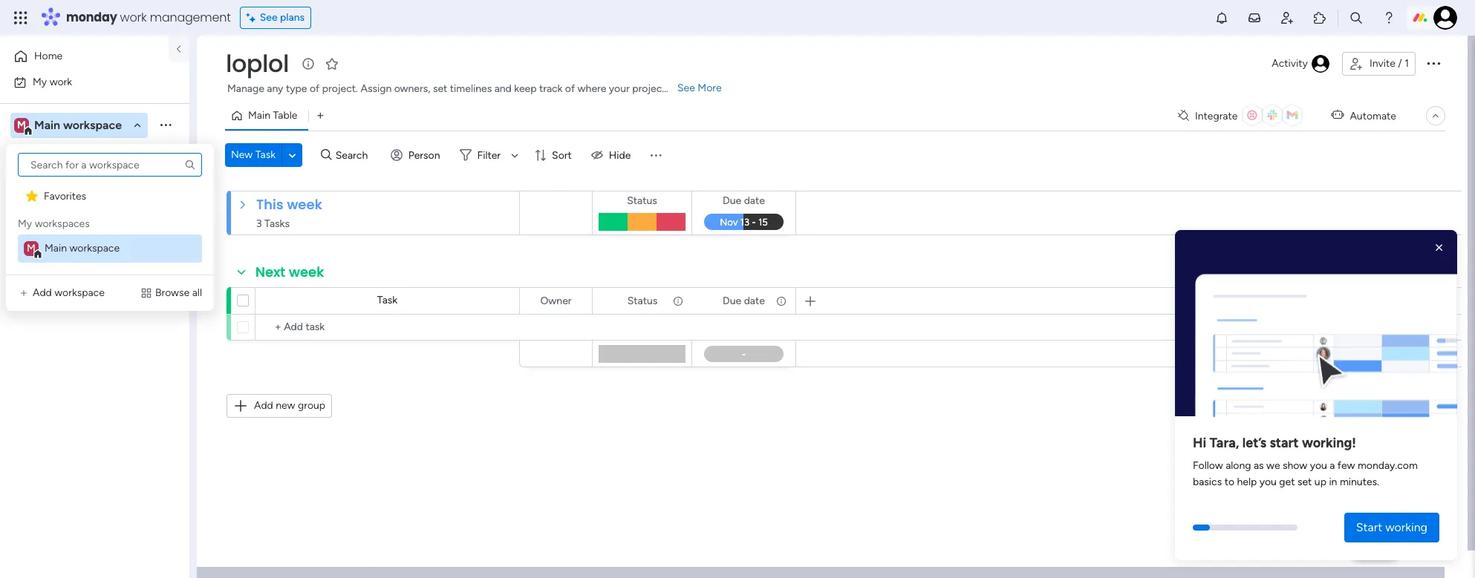 Task type: locate. For each thing, give the bounding box(es) containing it.
due date field for status
[[719, 193, 769, 209]]

my work
[[33, 75, 72, 88]]

progress bar
[[1193, 525, 1210, 531]]

None search field
[[18, 153, 202, 177]]

1 due date from the top
[[723, 195, 765, 207]]

main down my work
[[34, 118, 60, 132]]

autopilot image
[[1331, 106, 1344, 125]]

1 due date field from the top
[[719, 193, 769, 209]]

1 column information image from the left
[[672, 295, 684, 307]]

next
[[256, 263, 285, 282]]

service icon image left add workspace
[[18, 287, 30, 299]]

1 vertical spatial week
[[289, 263, 324, 282]]

workspace inside 'element'
[[69, 242, 120, 255]]

1 horizontal spatial of
[[565, 82, 575, 95]]

see for see plans
[[260, 11, 278, 24]]

status for second status field from the bottom
[[627, 195, 657, 207]]

2 of from the left
[[565, 82, 575, 95]]

add workspace
[[33, 287, 105, 299]]

m inside 'element'
[[27, 242, 36, 255]]

0 vertical spatial status
[[627, 195, 657, 207]]

workspace image inside 'element'
[[24, 241, 39, 256]]

Search for content search field
[[18, 153, 202, 177]]

0 horizontal spatial m
[[17, 118, 26, 131]]

start working button
[[1344, 513, 1439, 543]]

follow along as we show you a few monday.com basics to help you get set up in minutes.
[[1193, 460, 1418, 489]]

0 horizontal spatial task
[[255, 149, 276, 161]]

task
[[255, 149, 276, 161], [377, 294, 397, 307]]

workspace for main workspace 'element' on the top of page
[[69, 242, 120, 255]]

few
[[1338, 460, 1355, 473]]

see left more
[[677, 82, 695, 94]]

lottie animation element
[[1175, 230, 1457, 423]]

tree grid containing favorites
[[18, 183, 202, 263]]

list box
[[15, 153, 205, 263]]

project.
[[322, 82, 358, 95]]

group
[[298, 400, 325, 412]]

service icon image
[[18, 287, 30, 299], [140, 287, 152, 299]]

1 vertical spatial date
[[744, 295, 765, 307]]

option
[[0, 178, 189, 180]]

0 vertical spatial add
[[33, 287, 52, 299]]

my workspaces
[[18, 218, 90, 230]]

0 vertical spatial loplol
[[226, 47, 289, 80]]

1 vertical spatial loplol
[[35, 185, 60, 197]]

my for my work
[[33, 75, 47, 88]]

search everything image
[[1349, 10, 1364, 25]]

2 due date field from the top
[[719, 293, 769, 309]]

2 date from the top
[[744, 295, 765, 307]]

sort
[[552, 149, 572, 162]]

show board description image
[[299, 56, 317, 71]]

workspace
[[63, 118, 122, 132], [69, 242, 120, 255], [54, 287, 105, 299]]

see more link
[[676, 81, 723, 96]]

my work button
[[9, 70, 160, 94]]

0 vertical spatial date
[[744, 195, 765, 207]]

arrow down image
[[506, 146, 524, 164]]

0 horizontal spatial add
[[33, 287, 52, 299]]

1 vertical spatial main workspace
[[45, 242, 120, 255]]

0 vertical spatial you
[[1310, 460, 1327, 473]]

see inside button
[[260, 11, 278, 24]]

1 vertical spatial status field
[[624, 293, 661, 309]]

close image
[[1432, 241, 1447, 256]]

1 date from the top
[[744, 195, 765, 207]]

my for my workspaces
[[18, 218, 32, 230]]

set
[[433, 82, 447, 95], [1298, 476, 1312, 489]]

see for see more
[[677, 82, 695, 94]]

add left new
[[254, 400, 273, 412]]

0 horizontal spatial work
[[50, 75, 72, 88]]

add to favorites image
[[324, 56, 339, 71]]

new task button
[[225, 143, 282, 167]]

main workspace inside main workspace 'element'
[[45, 242, 120, 255]]

my down v2 star 2 icon at the left top
[[18, 218, 32, 230]]

service icon image left browse on the left
[[140, 287, 152, 299]]

service icon image inside browse all button
[[140, 287, 152, 299]]

1 of from the left
[[310, 82, 320, 95]]

management
[[150, 9, 231, 26]]

main left table
[[248, 109, 270, 122]]

see left plans
[[260, 11, 278, 24]]

invite members image
[[1280, 10, 1295, 25]]

m
[[17, 118, 26, 131], [27, 242, 36, 255]]

see
[[260, 11, 278, 24], [677, 82, 695, 94]]

add for add workspace
[[33, 287, 52, 299]]

1 vertical spatial due date
[[723, 295, 765, 307]]

2 service icon image from the left
[[140, 287, 152, 299]]

main workspace inside workspace selection element
[[34, 118, 122, 132]]

0 vertical spatial my
[[33, 75, 47, 88]]

tara schultz image
[[1434, 6, 1457, 30]]

due date for owner
[[723, 295, 765, 307]]

work down home
[[50, 75, 72, 88]]

0 horizontal spatial loplol
[[35, 185, 60, 197]]

week
[[287, 195, 322, 214], [289, 263, 324, 282]]

0 horizontal spatial service icon image
[[18, 287, 30, 299]]

collapse board header image
[[1430, 110, 1442, 122]]

0 horizontal spatial my
[[18, 218, 32, 230]]

Next week field
[[252, 263, 328, 282]]

main for workspace selection element
[[34, 118, 60, 132]]

add down my workspaces
[[33, 287, 52, 299]]

workspace up search in workspace field
[[63, 118, 122, 132]]

0 vertical spatial work
[[120, 9, 147, 26]]

week for this week
[[287, 195, 322, 214]]

1 service icon image from the left
[[18, 287, 30, 299]]

1 horizontal spatial my
[[33, 75, 47, 88]]

0 vertical spatial main workspace
[[34, 118, 122, 132]]

menu image
[[649, 148, 664, 163]]

main inside main workspace 'element'
[[45, 242, 67, 255]]

1 horizontal spatial work
[[120, 9, 147, 26]]

week inside this week "field"
[[287, 195, 322, 214]]

main
[[248, 109, 270, 122], [34, 118, 60, 132], [45, 242, 67, 255]]

loplol up manage
[[226, 47, 289, 80]]

working
[[1385, 521, 1428, 535]]

notifications image
[[1214, 10, 1229, 25]]

1 vertical spatial due
[[723, 295, 741, 307]]

1 horizontal spatial add
[[254, 400, 273, 412]]

1 horizontal spatial m
[[27, 242, 36, 255]]

0 horizontal spatial see
[[260, 11, 278, 24]]

1 horizontal spatial column information image
[[775, 295, 787, 307]]

service icon image inside add workspace button
[[18, 287, 30, 299]]

date for owner
[[744, 295, 765, 307]]

0 vertical spatial due date field
[[719, 193, 769, 209]]

this week
[[256, 195, 322, 214]]

0 vertical spatial week
[[287, 195, 322, 214]]

dapulse integrations image
[[1178, 110, 1189, 121]]

1 due from the top
[[723, 195, 741, 207]]

loplol up my workspaces row
[[35, 185, 60, 197]]

set left up on the right of the page
[[1298, 476, 1312, 489]]

1 horizontal spatial task
[[377, 294, 397, 307]]

0 vertical spatial set
[[433, 82, 447, 95]]

main workspace element
[[18, 235, 202, 263]]

workspace image
[[14, 117, 29, 133], [24, 241, 39, 256]]

workspace down main workspace 'element' on the top of page
[[54, 287, 105, 299]]

1 vertical spatial work
[[50, 75, 72, 88]]

1 horizontal spatial service icon image
[[140, 287, 152, 299]]

2 due from the top
[[723, 295, 741, 307]]

main workspace up search in workspace field
[[34, 118, 122, 132]]

search image
[[184, 159, 196, 171]]

2 status from the top
[[627, 295, 658, 307]]

you down we
[[1260, 476, 1277, 489]]

as
[[1254, 460, 1264, 473]]

1 vertical spatial my
[[18, 218, 32, 230]]

1 vertical spatial workspace image
[[24, 241, 39, 256]]

workspace down 'workspaces'
[[69, 242, 120, 255]]

main workspace
[[34, 118, 122, 132], [45, 242, 120, 255]]

1 horizontal spatial loplol
[[226, 47, 289, 80]]

1 vertical spatial see
[[677, 82, 695, 94]]

of right type on the left of page
[[310, 82, 320, 95]]

1 vertical spatial you
[[1260, 476, 1277, 489]]

1 vertical spatial add
[[254, 400, 273, 412]]

week inside next week field
[[289, 263, 324, 282]]

0 vertical spatial due
[[723, 195, 741, 207]]

1 status from the top
[[627, 195, 657, 207]]

work right the monday
[[120, 9, 147, 26]]

manage
[[227, 82, 264, 95]]

task inside button
[[255, 149, 276, 161]]

browse all
[[155, 287, 202, 299]]

Due date field
[[719, 193, 769, 209], [719, 293, 769, 309]]

status
[[627, 195, 657, 207], [627, 295, 658, 307]]

list box containing favorites
[[15, 153, 205, 263]]

v2 search image
[[321, 147, 332, 164]]

work inside button
[[50, 75, 72, 88]]

track
[[539, 82, 563, 95]]

we
[[1266, 460, 1280, 473]]

you
[[1310, 460, 1327, 473], [1260, 476, 1277, 489]]

date
[[744, 195, 765, 207], [744, 295, 765, 307]]

week right next
[[289, 263, 324, 282]]

1 horizontal spatial see
[[677, 82, 695, 94]]

task up + add task text field
[[377, 294, 397, 307]]

workspace image for main workspace 'element' on the top of page
[[24, 241, 39, 256]]

get
[[1279, 476, 1295, 489]]

lottie animation image
[[1175, 236, 1457, 423]]

my
[[33, 75, 47, 88], [18, 218, 32, 230]]

my inside button
[[33, 75, 47, 88]]

main workspace down 'workspaces'
[[45, 242, 120, 255]]

tree grid
[[18, 183, 202, 263]]

0 horizontal spatial you
[[1260, 476, 1277, 489]]

1 vertical spatial m
[[27, 242, 36, 255]]

1 vertical spatial set
[[1298, 476, 1312, 489]]

0 vertical spatial task
[[255, 149, 276, 161]]

due
[[723, 195, 741, 207], [723, 295, 741, 307]]

hi tara, let's start working!
[[1193, 435, 1356, 452]]

of right track
[[565, 82, 575, 95]]

my inside row
[[18, 218, 32, 230]]

0 horizontal spatial of
[[310, 82, 320, 95]]

activity
[[1272, 57, 1308, 70]]

status for first status field from the bottom of the page
[[627, 295, 658, 307]]

0 horizontal spatial set
[[433, 82, 447, 95]]

main inside main table button
[[248, 109, 270, 122]]

new
[[231, 149, 253, 161]]

2 column information image from the left
[[775, 295, 787, 307]]

1 vertical spatial status
[[627, 295, 658, 307]]

task right new
[[255, 149, 276, 161]]

Status field
[[623, 193, 661, 209], [624, 293, 661, 309]]

start
[[1270, 435, 1299, 452]]

main inside workspace selection element
[[34, 118, 60, 132]]

you left 'a'
[[1310, 460, 1327, 473]]

work
[[120, 9, 147, 26], [50, 75, 72, 88]]

due date
[[723, 195, 765, 207], [723, 295, 765, 307]]

1 vertical spatial workspace
[[69, 242, 120, 255]]

workspace image down my workspaces
[[24, 241, 39, 256]]

none search field inside list box
[[18, 153, 202, 177]]

1 horizontal spatial set
[[1298, 476, 1312, 489]]

my down home
[[33, 75, 47, 88]]

keep
[[514, 82, 537, 95]]

person
[[408, 149, 440, 162]]

week right this
[[287, 195, 322, 214]]

main down my workspaces
[[45, 242, 67, 255]]

hide button
[[585, 143, 640, 167]]

Search field
[[332, 145, 376, 166]]

main for main workspace 'element' on the top of page
[[45, 242, 67, 255]]

2 vertical spatial workspace
[[54, 287, 105, 299]]

add
[[33, 287, 52, 299], [254, 400, 273, 412]]

0 vertical spatial workspace image
[[14, 117, 29, 133]]

0 vertical spatial workspace
[[63, 118, 122, 132]]

1 vertical spatial due date field
[[719, 293, 769, 309]]

column information image
[[672, 295, 684, 307], [775, 295, 787, 307]]

0 vertical spatial see
[[260, 11, 278, 24]]

0 vertical spatial due date
[[723, 195, 765, 207]]

0 vertical spatial status field
[[623, 193, 661, 209]]

workspace image up v2 star 2 icon at the left top
[[14, 117, 29, 133]]

1 status field from the top
[[623, 193, 661, 209]]

set right owners,
[[433, 82, 447, 95]]

2 due date from the top
[[723, 295, 765, 307]]

add workspace button
[[12, 282, 111, 305]]

0 vertical spatial m
[[17, 118, 26, 131]]

0 horizontal spatial column information image
[[672, 295, 684, 307]]

m inside workspace selection element
[[17, 118, 26, 131]]

workspace image for workspace selection element
[[14, 117, 29, 133]]



Task type: vqa. For each thing, say whether or not it's contained in the screenshot.
pinned
no



Task type: describe. For each thing, give the bounding box(es) containing it.
loplol field
[[222, 47, 293, 80]]

table
[[273, 109, 297, 122]]

angle down image
[[289, 150, 296, 161]]

working!
[[1302, 435, 1356, 452]]

add for add new group
[[254, 400, 273, 412]]

monday work management
[[66, 9, 231, 26]]

stands.
[[668, 82, 701, 95]]

Search in workspace field
[[31, 149, 124, 166]]

in
[[1329, 476, 1337, 489]]

workspaces
[[35, 218, 90, 230]]

activity button
[[1266, 52, 1336, 76]]

help
[[1237, 476, 1257, 489]]

hide
[[609, 149, 631, 162]]

help image
[[1382, 10, 1396, 25]]

start working
[[1356, 521, 1428, 535]]

m for workspace image for workspace selection element
[[17, 118, 26, 131]]

monday
[[66, 9, 117, 26]]

type
[[286, 82, 307, 95]]

next week
[[256, 263, 324, 282]]

workspace inside button
[[54, 287, 105, 299]]

project
[[632, 82, 666, 95]]

+ Add task text field
[[263, 319, 513, 336]]

column information image for status
[[672, 295, 684, 307]]

home button
[[9, 45, 160, 68]]

workspace options image
[[158, 118, 173, 132]]

more
[[698, 82, 722, 94]]

owners,
[[394, 82, 430, 95]]

1 horizontal spatial you
[[1310, 460, 1327, 473]]

my workspaces row
[[18, 211, 90, 232]]

help
[[1362, 541, 1388, 556]]

sort button
[[528, 143, 581, 167]]

this
[[256, 195, 283, 214]]

to
[[1225, 476, 1234, 489]]

see plans button
[[240, 7, 311, 29]]

main workspace for workspace image within the 'element'
[[45, 242, 120, 255]]

tara,
[[1210, 435, 1239, 452]]

help button
[[1349, 536, 1401, 561]]

week for next week
[[289, 263, 324, 282]]

service icon image for browse all
[[140, 287, 152, 299]]

date for status
[[744, 195, 765, 207]]

2 status field from the top
[[624, 293, 661, 309]]

inbox image
[[1247, 10, 1262, 25]]

workspace selection element
[[14, 116, 124, 136]]

owner
[[540, 295, 572, 307]]

options image
[[1425, 54, 1442, 72]]

due date field for owner
[[719, 293, 769, 309]]

assign
[[361, 82, 392, 95]]

a
[[1330, 460, 1335, 473]]

workspace for workspace selection element
[[63, 118, 122, 132]]

favorites
[[44, 190, 86, 203]]

home
[[34, 50, 63, 62]]

work for monday
[[120, 9, 147, 26]]

where
[[578, 82, 606, 95]]

main for main table button
[[248, 109, 270, 122]]

show
[[1283, 460, 1307, 473]]

set inside "follow along as we show you a few monday.com basics to help you get set up in minutes."
[[1298, 476, 1312, 489]]

all
[[192, 287, 202, 299]]

up
[[1315, 476, 1327, 489]]

due date for status
[[723, 195, 765, 207]]

/
[[1398, 57, 1402, 70]]

follow
[[1193, 460, 1223, 473]]

work for my
[[50, 75, 72, 88]]

invite / 1 button
[[1342, 52, 1416, 76]]

filter
[[477, 149, 501, 162]]

see more
[[677, 82, 722, 94]]

This week field
[[253, 195, 326, 215]]

person button
[[385, 143, 449, 167]]

minutes.
[[1340, 476, 1379, 489]]

favorites element
[[18, 183, 202, 211]]

service icon image for add workspace
[[18, 287, 30, 299]]

timelines
[[450, 82, 492, 95]]

due for owner
[[723, 295, 741, 307]]

1
[[1405, 57, 1409, 70]]

1 vertical spatial task
[[377, 294, 397, 307]]

any
[[267, 82, 283, 95]]

filter button
[[453, 143, 524, 167]]

m for workspace image within the 'element'
[[27, 242, 36, 255]]

main workspace for workspace image for workspace selection element
[[34, 118, 122, 132]]

your
[[609, 82, 630, 95]]

add new group button
[[227, 394, 332, 418]]

Owner field
[[537, 293, 575, 309]]

plans
[[280, 11, 305, 24]]

let's
[[1242, 435, 1267, 452]]

due for status
[[723, 195, 741, 207]]

main table
[[248, 109, 297, 122]]

see plans
[[260, 11, 305, 24]]

and
[[494, 82, 512, 95]]

browse
[[155, 287, 190, 299]]

basics
[[1193, 476, 1222, 489]]

automate
[[1350, 110, 1396, 122]]

along
[[1226, 460, 1251, 473]]

main table button
[[225, 104, 309, 128]]

new task
[[231, 149, 276, 161]]

new
[[276, 400, 295, 412]]

add new group
[[254, 400, 325, 412]]

start
[[1356, 521, 1382, 535]]

select product image
[[13, 10, 28, 25]]

integrate
[[1195, 110, 1238, 122]]

loplol inside list box
[[35, 185, 60, 197]]

invite / 1
[[1370, 57, 1409, 70]]

invite
[[1370, 57, 1396, 70]]

column information image for due date
[[775, 295, 787, 307]]

hi
[[1193, 435, 1206, 452]]

apps image
[[1312, 10, 1327, 25]]

loplol list box
[[0, 175, 189, 404]]

add view image
[[317, 110, 323, 121]]

monday.com
[[1358, 460, 1418, 473]]

browse all button
[[134, 282, 208, 305]]

v2 star 2 image
[[26, 189, 38, 203]]

manage any type of project. assign owners, set timelines and keep track of where your project stands.
[[227, 82, 701, 95]]



